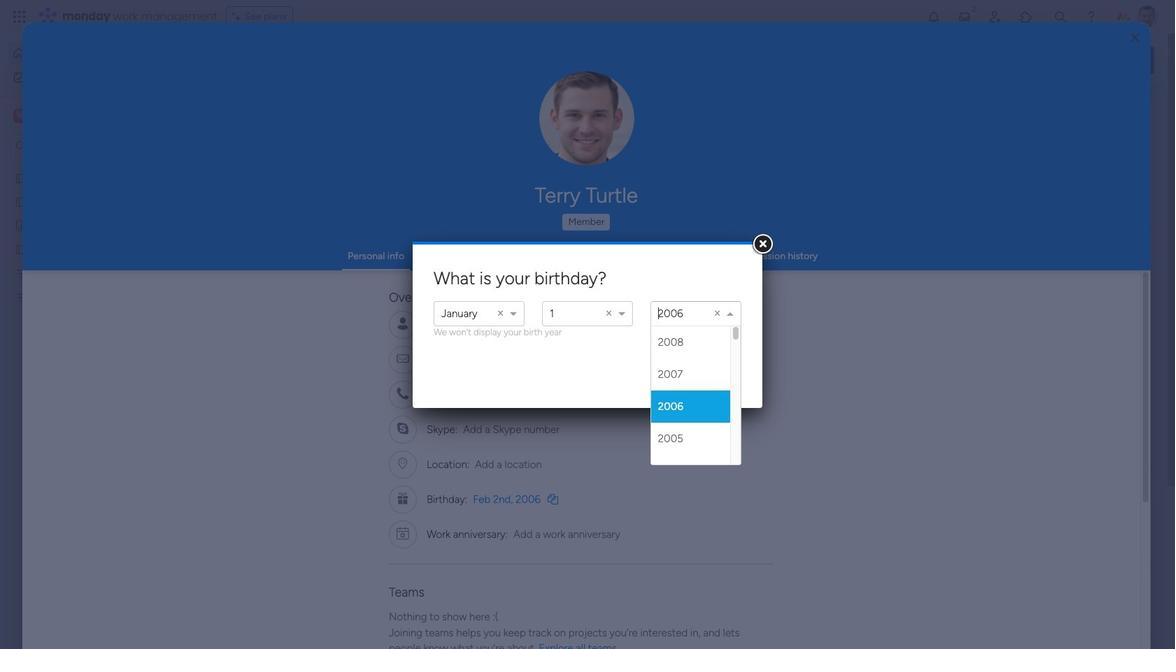 Task type: describe. For each thing, give the bounding box(es) containing it.
close image
[[1131, 33, 1139, 43]]

add to favorites image
[[872, 256, 886, 270]]

2008 option
[[651, 327, 730, 359]]

getting started element
[[944, 510, 1154, 566]]

copied! image
[[548, 494, 558, 505]]

2 workspace image from the left
[[15, 108, 25, 124]]

dapulse x slim image
[[1133, 101, 1150, 118]]

public dashboard image
[[15, 219, 28, 232]]

templates image image
[[957, 281, 1142, 378]]

select product image
[[13, 10, 27, 24]]

1 public board image from the left
[[234, 255, 249, 271]]

help center element
[[944, 577, 1154, 633]]

invite members image
[[988, 10, 1002, 24]]

2004 option
[[651, 455, 730, 488]]

1 horizontal spatial list box
[[651, 327, 741, 488]]

0 horizontal spatial list box
[[0, 163, 178, 498]]

search everything image
[[1053, 10, 1067, 24]]

quick search results list box
[[216, 131, 911, 488]]

notifications image
[[927, 10, 941, 24]]

see plans image
[[232, 9, 245, 24]]

1 workspace image from the left
[[13, 108, 27, 124]]

1 public board image from the top
[[15, 171, 28, 185]]

3 public board image from the top
[[15, 243, 28, 256]]



Task type: locate. For each thing, give the bounding box(es) containing it.
2005 option
[[651, 423, 730, 455]]

2 vertical spatial public board image
[[15, 243, 28, 256]]

2 public board image from the left
[[462, 255, 478, 271]]

help image
[[1084, 10, 1098, 24]]

1 horizontal spatial component image
[[462, 277, 475, 290]]

1 component image from the left
[[234, 277, 246, 290]]

0 horizontal spatial component image
[[234, 277, 246, 290]]

public board image
[[15, 171, 28, 185], [15, 195, 28, 208], [15, 243, 28, 256]]

component image
[[234, 277, 246, 290], [462, 277, 475, 290]]

None field
[[658, 302, 662, 328]]

1 horizontal spatial public board image
[[462, 255, 478, 271]]

1 vertical spatial public board image
[[15, 195, 28, 208]]

2006 option
[[651, 391, 730, 423]]

component image for first public board image from the left
[[234, 277, 246, 290]]

public board image
[[234, 255, 249, 271], [462, 255, 478, 271]]

terry turtle image
[[1136, 6, 1158, 28]]

2 component image from the left
[[462, 277, 475, 290]]

2007 option
[[651, 359, 730, 391]]

0 horizontal spatial public board image
[[234, 255, 249, 271]]

0 vertical spatial public board image
[[15, 171, 28, 185]]

add to favorites image
[[415, 427, 429, 441]]

2 public board image from the top
[[15, 195, 28, 208]]

option
[[0, 165, 178, 168], [441, 308, 477, 320], [550, 308, 554, 320], [658, 308, 683, 320]]

workspace image
[[13, 108, 27, 124], [15, 108, 25, 124]]

component image for 2nd public board image
[[462, 277, 475, 290]]

update feed image
[[958, 10, 972, 24]]

2 image
[[968, 1, 981, 16]]

list box
[[0, 163, 178, 498], [651, 327, 741, 488]]

monday marketplace image
[[1019, 10, 1033, 24]]

copied! image
[[520, 319, 530, 330]]



Task type: vqa. For each thing, say whether or not it's contained in the screenshot.
component icon Public board image
yes



